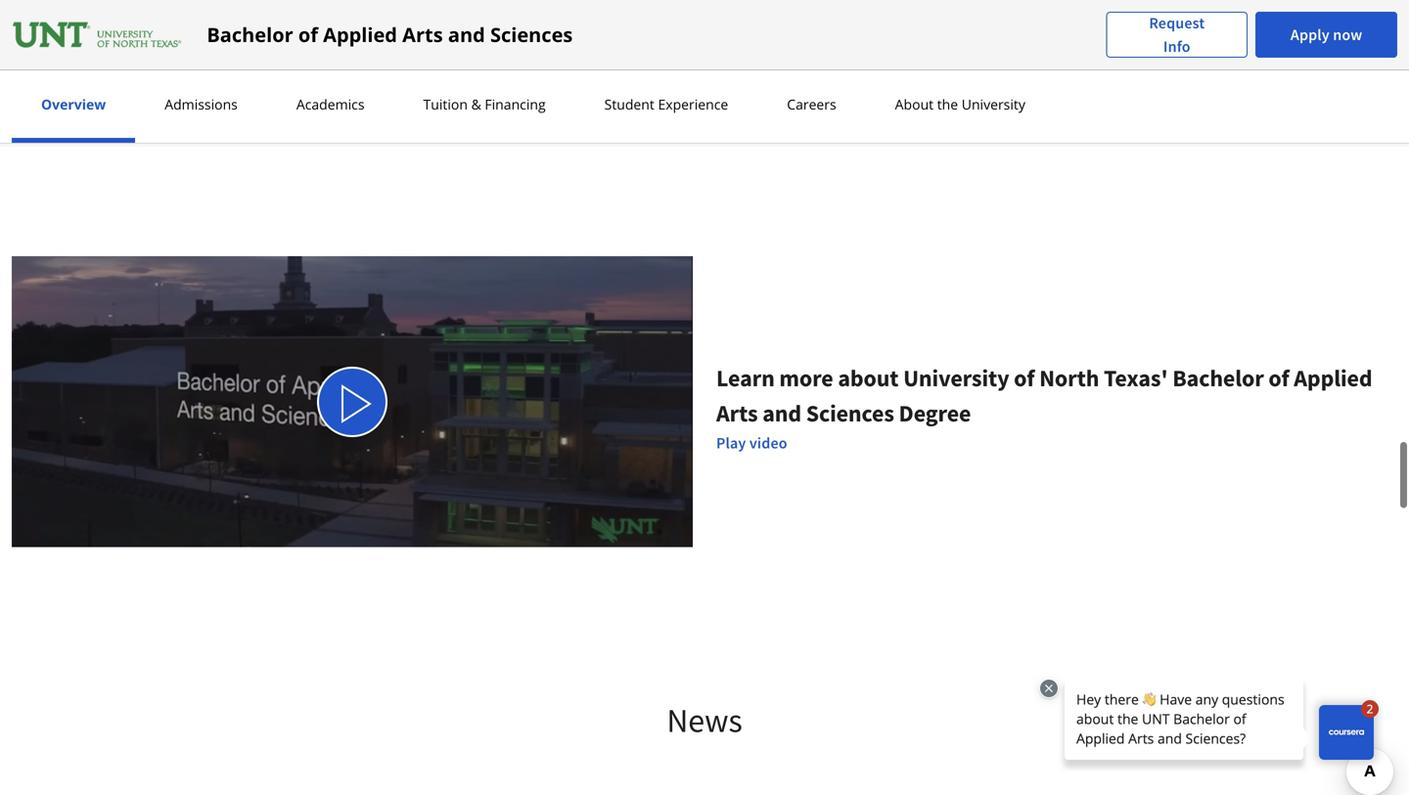 Task type: describe. For each thing, give the bounding box(es) containing it.
about the university link
[[889, 95, 1031, 114]]

info
[[1164, 37, 1191, 56]]

academics link
[[291, 95, 370, 114]]

apply now button
[[1256, 12, 1398, 58]]

0 horizontal spatial of
[[298, 21, 318, 48]]

financing
[[485, 95, 546, 114]]

degree
[[899, 399, 971, 428]]

tuition
[[423, 95, 468, 114]]

2 horizontal spatial of
[[1269, 364, 1290, 393]]

university inside learn more about university of north texas' bachelor of applied arts and sciences degree play video
[[903, 364, 1010, 393]]

0 horizontal spatial bachelor
[[207, 21, 293, 48]]

overview
[[41, 95, 106, 114]]

the
[[937, 95, 958, 114]]

&
[[471, 95, 481, 114]]

overview link
[[35, 95, 112, 114]]

0 vertical spatial arts
[[402, 21, 443, 48]]

bachelor inside learn more about university of north texas' bachelor of applied arts and sciences degree play video
[[1173, 364, 1264, 393]]

tuition & financing link
[[417, 95, 552, 114]]

play video button
[[716, 432, 788, 455]]

sciences inside learn more about university of north texas' bachelor of applied arts and sciences degree play video
[[806, 399, 894, 428]]

apply now
[[1291, 25, 1363, 45]]

and inside learn more about university of north texas' bachelor of applied arts and sciences degree play video
[[763, 399, 802, 428]]



Task type: locate. For each thing, give the bounding box(es) containing it.
student experience
[[604, 95, 728, 114]]

student
[[604, 95, 655, 114]]

0 horizontal spatial sciences
[[490, 21, 573, 48]]

sciences up financing in the left of the page
[[490, 21, 573, 48]]

0 horizontal spatial and
[[448, 21, 485, 48]]

texas'
[[1104, 364, 1168, 393]]

about the university
[[895, 95, 1026, 114]]

tuition & financing
[[423, 95, 546, 114]]

university of north texas image
[[12, 19, 183, 50]]

learn more about university of north texas' bachelor of applied arts and sciences degree image
[[12, 256, 693, 548]]

arts inside learn more about university of north texas' bachelor of applied arts and sciences degree play video
[[716, 399, 758, 428]]

of
[[298, 21, 318, 48], [1014, 364, 1035, 393], [1269, 364, 1290, 393]]

bachelor up admissions link
[[207, 21, 293, 48]]

sciences
[[490, 21, 573, 48], [806, 399, 894, 428]]

0 vertical spatial bachelor
[[207, 21, 293, 48]]

learn
[[716, 364, 775, 393]]

apply
[[1291, 25, 1330, 45]]

0 vertical spatial applied
[[323, 21, 397, 48]]

university
[[962, 95, 1026, 114], [903, 364, 1010, 393]]

and up "&" on the left of the page
[[448, 21, 485, 48]]

arts
[[402, 21, 443, 48], [716, 399, 758, 428]]

1 horizontal spatial applied
[[1294, 364, 1373, 393]]

admissions
[[165, 95, 238, 114]]

careers link
[[781, 95, 842, 114]]

north
[[1039, 364, 1099, 393]]

request
[[1149, 13, 1205, 33]]

applied
[[323, 21, 397, 48], [1294, 364, 1373, 393]]

1 horizontal spatial bachelor
[[1173, 364, 1264, 393]]

and
[[448, 21, 485, 48], [763, 399, 802, 428]]

0 horizontal spatial arts
[[402, 21, 443, 48]]

1 horizontal spatial arts
[[716, 399, 758, 428]]

0 vertical spatial university
[[962, 95, 1026, 114]]

1 horizontal spatial sciences
[[806, 399, 894, 428]]

about
[[838, 364, 899, 393]]

careers
[[787, 95, 836, 114]]

0 vertical spatial and
[[448, 21, 485, 48]]

play
[[716, 434, 746, 453]]

arts up play
[[716, 399, 758, 428]]

academics
[[296, 95, 365, 114]]

and up video
[[763, 399, 802, 428]]

bachelor right texas'
[[1173, 364, 1264, 393]]

experience
[[658, 95, 728, 114]]

1 vertical spatial and
[[763, 399, 802, 428]]

1 vertical spatial university
[[903, 364, 1010, 393]]

student experience link
[[599, 95, 734, 114]]

university right the on the top of page
[[962, 95, 1026, 114]]

0 horizontal spatial applied
[[323, 21, 397, 48]]

arts up tuition
[[402, 21, 443, 48]]

applied inside learn more about university of north texas' bachelor of applied arts and sciences degree play video
[[1294, 364, 1373, 393]]

more
[[779, 364, 833, 393]]

admissions link
[[159, 95, 244, 114]]

video presentation, learn more about university of north texas' bachelor of applied arts and sciences degree image
[[337, 384, 376, 424]]

university up degree
[[903, 364, 1010, 393]]

now
[[1333, 25, 1363, 45]]

request info button
[[1106, 11, 1248, 58]]

1 vertical spatial bachelor
[[1173, 364, 1264, 393]]

1 horizontal spatial of
[[1014, 364, 1035, 393]]

1 horizontal spatial and
[[763, 399, 802, 428]]

about
[[895, 95, 934, 114]]

bachelor
[[207, 21, 293, 48], [1173, 364, 1264, 393]]

1 vertical spatial sciences
[[806, 399, 894, 428]]

request info
[[1149, 13, 1205, 56]]

1 vertical spatial arts
[[716, 399, 758, 428]]

news
[[667, 700, 742, 742]]

bachelor of applied arts and sciences
[[207, 21, 573, 48]]

learn more about university of north texas' bachelor of applied arts and sciences degree play video
[[716, 364, 1373, 453]]

video
[[750, 434, 788, 453]]

1 vertical spatial applied
[[1294, 364, 1373, 393]]

0 vertical spatial sciences
[[490, 21, 573, 48]]

sciences down about at the top of the page
[[806, 399, 894, 428]]



Task type: vqa. For each thing, say whether or not it's contained in the screenshot.
Tools's (
no



